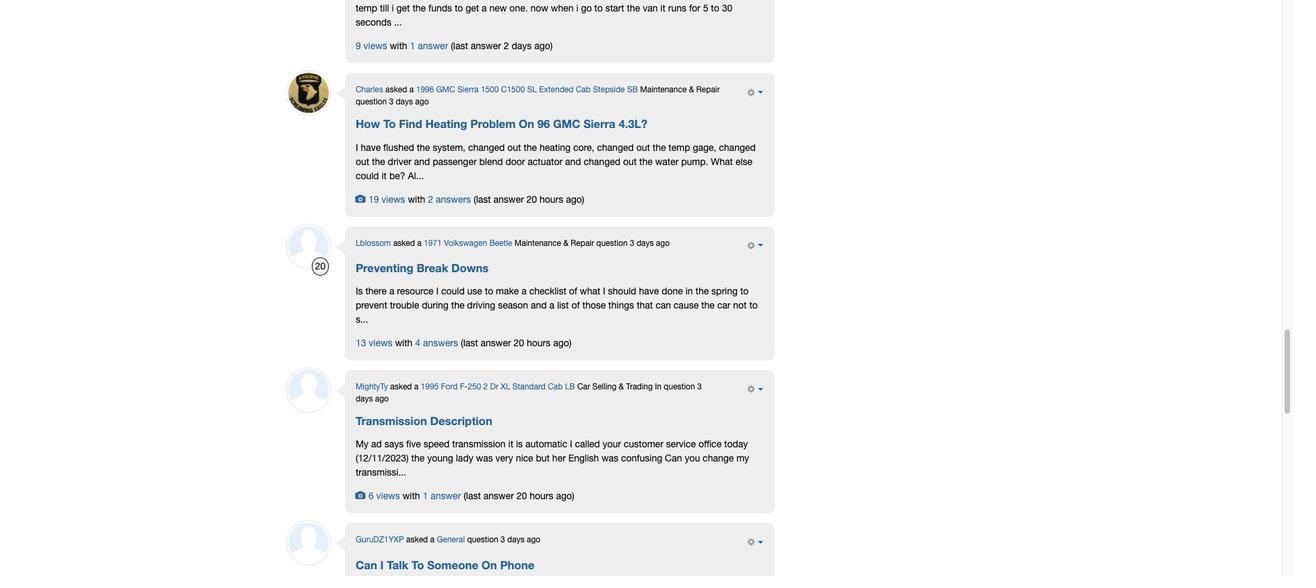 Task type: locate. For each thing, give the bounding box(es) containing it.
in
[[686, 286, 693, 297]]

1 answer link
[[410, 41, 448, 52], [423, 491, 461, 502]]

1 vertical spatial answers
[[423, 338, 458, 349]]

and down "core,"
[[566, 156, 581, 167]]

it
[[382, 170, 387, 181], [509, 439, 514, 450]]

have down how on the top
[[361, 142, 381, 153]]

19 views link
[[356, 194, 405, 205]]

1 vertical spatial repair
[[571, 238, 594, 248]]

things
[[609, 300, 634, 311]]

(12/11/2023)
[[356, 453, 409, 464]]

of left what
[[569, 286, 578, 297]]

1 horizontal spatial to
[[741, 286, 749, 297]]

answer up 1996
[[418, 41, 448, 52]]

talk
[[387, 559, 409, 572]]

1 vertical spatial maintenance
[[515, 238, 561, 248]]

and inside is there a resource i could use to make a checklist of what i should  have done  in the spring to prevent trouble during the driving season and a list of those  things that can  cause the car not to s...
[[531, 300, 547, 311]]

heating
[[426, 118, 467, 131]]

have up that
[[639, 286, 659, 297]]

0 vertical spatial 2
[[504, 41, 509, 52]]

6
[[369, 491, 374, 502]]

the
[[417, 142, 430, 153], [524, 142, 537, 153], [653, 142, 666, 153], [372, 156, 385, 167], [640, 156, 653, 167], [696, 286, 709, 297], [451, 300, 465, 311], [702, 300, 715, 311], [412, 453, 425, 464]]

views right 19 at left
[[382, 194, 405, 205]]

1 horizontal spatial and
[[531, 300, 547, 311]]

1995
[[421, 382, 439, 392]]

with right 9 views link
[[390, 41, 408, 52]]

repair inside maintenance & repair question             3 days ago
[[697, 85, 720, 95]]

repair up the 'gage,'
[[697, 85, 720, 95]]

sl
[[527, 85, 537, 95]]

not
[[733, 300, 747, 311]]

1 horizontal spatial &
[[619, 382, 624, 392]]

driver
[[388, 156, 412, 167]]

6 views link
[[356, 491, 400, 502]]

a left 1971
[[417, 238, 422, 248]]

with down al...
[[408, 194, 426, 205]]

0 horizontal spatial could
[[356, 170, 379, 181]]

was
[[476, 453, 493, 464], [602, 453, 619, 464]]

1 horizontal spatial sierra
[[584, 118, 616, 131]]

lady
[[456, 453, 474, 464]]

out down 4.3l?
[[637, 142, 650, 153]]

trouble
[[390, 300, 419, 311]]

1 right 9 views link
[[410, 41, 415, 52]]

3
[[389, 97, 394, 107], [630, 238, 635, 248], [698, 382, 702, 392], [501, 535, 505, 545]]

views right the 9
[[364, 41, 387, 52]]

changed
[[468, 142, 505, 153], [597, 142, 634, 153], [719, 142, 756, 153], [584, 156, 621, 167]]

ago) down list
[[553, 338, 572, 349]]

problem
[[471, 118, 516, 131]]

question up should
[[597, 238, 628, 248]]

out left driver
[[356, 156, 369, 167]]

3 inside maintenance & repair question             3 days ago
[[389, 97, 394, 107]]

core,
[[574, 142, 595, 153]]

have inside i have flushed the system, changed out the heating core, changed out the temp  gage, changed out the driver and passenger blend door actuator and changed  out the water pump. what else could it be? al...
[[361, 142, 381, 153]]

0 vertical spatial it
[[382, 170, 387, 181]]

0 vertical spatial gmc
[[436, 85, 455, 95]]

days down mightyty
[[356, 394, 373, 404]]

to right the 'not'
[[750, 300, 758, 311]]

19
[[369, 194, 379, 205]]

answers down passenger
[[436, 194, 471, 205]]

asked left 1971
[[393, 238, 415, 248]]

days up that
[[637, 238, 654, 248]]

1 vertical spatial it
[[509, 439, 514, 450]]

volkswagen
[[444, 238, 487, 248]]

0 horizontal spatial 1
[[410, 41, 415, 52]]

to left find
[[383, 118, 396, 131]]

0 vertical spatial to
[[383, 118, 396, 131]]

with
[[390, 41, 408, 52], [408, 194, 426, 205], [395, 338, 413, 349], [403, 491, 420, 502]]

(last right 2 answers link
[[474, 194, 491, 205]]

question down charles link
[[356, 97, 387, 107]]

there
[[366, 286, 387, 297]]

2 right 19 views
[[428, 194, 433, 205]]

customer
[[624, 439, 664, 450]]

ago) up sl
[[535, 41, 553, 52]]

2 horizontal spatial 2
[[504, 41, 509, 52]]

ago down 1996
[[415, 97, 429, 107]]

to right talk
[[412, 559, 424, 572]]

views right 13
[[369, 338, 393, 349]]

0 vertical spatial could
[[356, 170, 379, 181]]

0 horizontal spatial it
[[382, 170, 387, 181]]

the up water
[[653, 142, 666, 153]]

of right list
[[572, 300, 580, 311]]

1 horizontal spatial could
[[441, 286, 465, 297]]

0 horizontal spatial on
[[482, 559, 497, 572]]

and
[[414, 156, 430, 167], [566, 156, 581, 167], [531, 300, 547, 311]]

have
[[361, 142, 381, 153], [639, 286, 659, 297]]

2 horizontal spatial to
[[750, 300, 758, 311]]

0 horizontal spatial cab
[[548, 382, 563, 392]]

can i talk to someone on phone link
[[356, 559, 535, 572]]

gage,
[[693, 142, 717, 153]]

my
[[356, 439, 369, 450]]

repair up what
[[571, 238, 594, 248]]

answers right 4
[[423, 338, 458, 349]]

is
[[516, 439, 523, 450]]

can i talk to someone on phone
[[356, 559, 535, 572]]

asked left 1995
[[390, 382, 412, 392]]

can down the "service"
[[665, 453, 682, 464]]

9 views link
[[356, 41, 387, 52]]

1 answer link for answer
[[423, 491, 461, 502]]

is
[[356, 286, 363, 297]]

0 horizontal spatial sierra
[[458, 85, 479, 95]]

changed up blend
[[468, 142, 505, 153]]

0 horizontal spatial to
[[383, 118, 396, 131]]

0 vertical spatial maintenance
[[640, 85, 687, 95]]

2 vertical spatial 2
[[484, 382, 488, 392]]

1 horizontal spatial have
[[639, 286, 659, 297]]

maintenance right sb
[[640, 85, 687, 95]]

young
[[427, 453, 454, 464]]

1 horizontal spatial maintenance
[[640, 85, 687, 95]]

0 vertical spatial on
[[519, 118, 535, 131]]

1 horizontal spatial gmc
[[553, 118, 581, 131]]

9 views with 1 answer (last answer 2 days ago)
[[356, 41, 553, 52]]

can
[[665, 453, 682, 464], [356, 559, 377, 572]]

hours down i have flushed the system, changed out the heating core, changed out the temp  gage, changed out the driver and passenger blend door actuator and changed  out the water pump. what else could it be? al...
[[540, 194, 564, 205]]

to up the 'not'
[[741, 286, 749, 297]]

2 horizontal spatial and
[[566, 156, 581, 167]]

what
[[580, 286, 601, 297]]

1 vertical spatial &
[[564, 238, 569, 248]]

to inside the how to find heating problem on 96 gmc sierra 4.3l? "link"
[[383, 118, 396, 131]]

maintenance inside maintenance & repair question             3 days ago
[[640, 85, 687, 95]]

beetle
[[490, 238, 513, 248]]

1 vertical spatial on
[[482, 559, 497, 572]]

1 horizontal spatial 2
[[484, 382, 488, 392]]

system,
[[433, 142, 466, 153]]

asked for to
[[386, 85, 407, 95]]

2 left dr
[[484, 382, 488, 392]]

mightyty asked a 1995 ford f-250 2 dr xl standard cab lb
[[356, 382, 575, 392]]

1 down young
[[423, 491, 428, 502]]

a for volkswagen
[[417, 238, 422, 248]]

1 horizontal spatial it
[[509, 439, 514, 450]]

answer down 'very'
[[484, 491, 514, 502]]

i left called
[[570, 439, 573, 450]]

1 vertical spatial 2
[[428, 194, 433, 205]]

and up al...
[[414, 156, 430, 167]]

to right use
[[485, 286, 494, 297]]

question right the in
[[664, 382, 695, 392]]

a right make
[[522, 286, 527, 297]]

1 vertical spatial can
[[356, 559, 377, 572]]

question
[[356, 97, 387, 107], [597, 238, 628, 248], [664, 382, 695, 392], [467, 535, 499, 545]]

0 horizontal spatial maintenance
[[515, 238, 561, 248]]

2 horizontal spatial &
[[689, 85, 694, 95]]

1 vertical spatial to
[[412, 559, 424, 572]]

& inside the car selling & trading in             question             3 days ago
[[619, 382, 624, 392]]

else
[[736, 156, 753, 167]]

hours for how to find heating problem on 96 gmc sierra 4.3l?
[[540, 194, 564, 205]]

0 horizontal spatial repair
[[571, 238, 594, 248]]

& up checklist at left
[[564, 238, 569, 248]]

driving
[[467, 300, 496, 311]]

1 horizontal spatial cab
[[576, 85, 591, 95]]

the down five
[[412, 453, 425, 464]]

you
[[685, 453, 700, 464]]

downs
[[452, 262, 489, 275]]

1 horizontal spatial on
[[519, 118, 535, 131]]

ago down mightyty
[[375, 394, 389, 404]]

(last down lady at bottom
[[464, 491, 481, 502]]

was down transmission in the left of the page
[[476, 453, 493, 464]]

ago)
[[535, 41, 553, 52], [566, 194, 585, 205], [553, 338, 572, 349], [556, 491, 575, 502]]

0 vertical spatial repair
[[697, 85, 720, 95]]

i
[[356, 142, 358, 153], [436, 286, 439, 297], [603, 286, 606, 297], [570, 439, 573, 450], [381, 559, 384, 572]]

temp
[[669, 142, 691, 153]]

0 vertical spatial 1
[[410, 41, 415, 52]]

could
[[356, 170, 379, 181], [441, 286, 465, 297]]

a for question
[[430, 535, 435, 545]]

(last up 'charles asked a 1996 gmc sierra 1500 c1500 sl extended cab stepside sb'
[[451, 41, 468, 52]]

a left 'general' link
[[430, 535, 435, 545]]

asked right charles
[[386, 85, 407, 95]]

views
[[364, 41, 387, 52], [382, 194, 405, 205], [369, 338, 393, 349], [376, 491, 400, 502]]

1 vertical spatial have
[[639, 286, 659, 297]]

it left is
[[509, 439, 514, 450]]

1 answer link down young
[[423, 491, 461, 502]]

1 vertical spatial could
[[441, 286, 465, 297]]

ago) down 'her'
[[556, 491, 575, 502]]

ford
[[441, 382, 458, 392]]

0 vertical spatial have
[[361, 142, 381, 153]]

what
[[711, 156, 733, 167]]

asked for i
[[406, 535, 428, 545]]

views right 6
[[376, 491, 400, 502]]

and down checklist at left
[[531, 300, 547, 311]]

0 vertical spatial 1 answer link
[[410, 41, 448, 52]]

0 horizontal spatial and
[[414, 156, 430, 167]]

your
[[603, 439, 621, 450]]

2 for 250
[[484, 382, 488, 392]]

cab left lb
[[548, 382, 563, 392]]

i inside i have flushed the system, changed out the heating core, changed out the temp  gage, changed out the driver and passenger blend door actuator and changed  out the water pump. what else could it be? al...
[[356, 142, 358, 153]]

actuator
[[528, 156, 563, 167]]

is there a resource i could use to make a checklist of what i should  have done  in the spring to prevent trouble during the driving season and a list of those  things that can  cause the car not to s...
[[356, 286, 758, 325]]

was down your at left
[[602, 453, 619, 464]]

asked for break
[[393, 238, 415, 248]]

days up find
[[396, 97, 413, 107]]

to inside can i talk to someone on phone link
[[412, 559, 424, 572]]

can down gurudz1yxp link
[[356, 559, 377, 572]]

it left "be?"
[[382, 170, 387, 181]]

0 horizontal spatial to
[[485, 286, 494, 297]]

0 horizontal spatial was
[[476, 453, 493, 464]]

1 vertical spatial sierra
[[584, 118, 616, 131]]

1 answer link for with
[[410, 41, 448, 52]]

2 up c1500
[[504, 41, 509, 52]]

the up actuator
[[524, 142, 537, 153]]

i down how on the top
[[356, 142, 358, 153]]

could up 19 at left
[[356, 170, 379, 181]]

office
[[699, 439, 722, 450]]

could inside i have flushed the system, changed out the heating core, changed out the temp  gage, changed out the driver and passenger blend door actuator and changed  out the water pump. what else could it be? al...
[[356, 170, 379, 181]]

0 vertical spatial hours
[[540, 194, 564, 205]]

1 horizontal spatial can
[[665, 453, 682, 464]]

sierra up "core,"
[[584, 118, 616, 131]]

days
[[512, 41, 532, 52], [396, 97, 413, 107], [637, 238, 654, 248], [356, 394, 373, 404], [508, 535, 525, 545]]

on inside "link"
[[519, 118, 535, 131]]

0 vertical spatial &
[[689, 85, 694, 95]]

sierra left 1500
[[458, 85, 479, 95]]

0 vertical spatial can
[[665, 453, 682, 464]]

a left 1996
[[410, 85, 414, 95]]

cab left stepside
[[576, 85, 591, 95]]

to
[[383, 118, 396, 131], [412, 559, 424, 572]]

1 horizontal spatial to
[[412, 559, 424, 572]]

gmc
[[436, 85, 455, 95], [553, 118, 581, 131]]

1 vertical spatial 1 answer link
[[423, 491, 461, 502]]

hours down but
[[530, 491, 554, 502]]

trading
[[626, 382, 653, 392]]

1 answer link up 1996
[[410, 41, 448, 52]]

asked up talk
[[406, 535, 428, 545]]

be?
[[390, 170, 405, 181]]

& inside maintenance & repair question             3 days ago
[[689, 85, 694, 95]]

1 vertical spatial 1
[[423, 491, 428, 502]]

1971 volkswagen beetle link
[[424, 238, 513, 248]]

0 vertical spatial answers
[[436, 194, 471, 205]]

gmc right 96
[[553, 118, 581, 131]]

2 vertical spatial &
[[619, 382, 624, 392]]

hours for transmission description
[[530, 491, 554, 502]]

on for problem
[[519, 118, 535, 131]]

the left water
[[640, 156, 653, 167]]

0 horizontal spatial have
[[361, 142, 381, 153]]

the right in on the right of the page
[[696, 286, 709, 297]]

on
[[519, 118, 535, 131], [482, 559, 497, 572]]

1 horizontal spatial was
[[602, 453, 619, 464]]

views for 13
[[369, 338, 393, 349]]

charles asked a 1996 gmc sierra 1500 c1500 sl extended cab stepside sb
[[356, 85, 638, 95]]

speed
[[424, 439, 450, 450]]

have inside is there a resource i could use to make a checklist of what i should  have done  in the spring to prevent trouble during the driving season and a list of those  things that can  cause the car not to s...
[[639, 286, 659, 297]]

with right '6 views'
[[403, 491, 420, 502]]

asked for description
[[390, 382, 412, 392]]

question inside the car selling & trading in             question             3 days ago
[[664, 382, 695, 392]]

1 horizontal spatial repair
[[697, 85, 720, 95]]

how to find heating problem on 96 gmc sierra 4.3l? link
[[356, 118, 648, 131]]

the right the flushed
[[417, 142, 430, 153]]

it inside i have flushed the system, changed out the heating core, changed out the temp  gage, changed out the driver and passenger blend door actuator and changed  out the water pump. what else could it be? al...
[[382, 170, 387, 181]]

ago up phone on the left of page
[[527, 535, 541, 545]]

0 vertical spatial cab
[[576, 85, 591, 95]]

1 vertical spatial gmc
[[553, 118, 581, 131]]

a left 1995
[[414, 382, 419, 392]]

2 vertical spatial hours
[[530, 491, 554, 502]]

preventing
[[356, 262, 414, 275]]

break
[[417, 262, 448, 275]]

0 horizontal spatial &
[[564, 238, 569, 248]]

to
[[485, 286, 494, 297], [741, 286, 749, 297], [750, 300, 758, 311]]



Task type: vqa. For each thing, say whether or not it's contained in the screenshot.
carguru on the left of the page
no



Task type: describe. For each thing, give the bounding box(es) containing it.
3 inside the car selling & trading in             question             3 days ago
[[698, 382, 702, 392]]

list
[[557, 300, 569, 311]]

mightyty
[[356, 382, 388, 392]]

views for 19
[[382, 194, 405, 205]]

i up during
[[436, 286, 439, 297]]

preventing break downs
[[356, 262, 489, 275]]

cause
[[674, 300, 699, 311]]

but
[[536, 453, 550, 464]]

lblossom link
[[356, 238, 391, 248]]

answer down door
[[494, 194, 524, 205]]

answer down driving
[[481, 338, 511, 349]]

lblossom
[[356, 238, 391, 248]]

ago up done
[[656, 238, 670, 248]]

in
[[655, 382, 662, 392]]

the left car
[[702, 300, 715, 311]]

a for ford
[[414, 382, 419, 392]]

changed up else
[[719, 142, 756, 153]]

lb
[[565, 382, 575, 392]]

out up door
[[508, 142, 521, 153]]

heating
[[540, 142, 571, 153]]

says
[[385, 439, 404, 450]]

english
[[569, 453, 599, 464]]

13 views link
[[356, 338, 393, 349]]

phone
[[500, 559, 535, 572]]

the right during
[[451, 300, 465, 311]]

my ad says five speed transmission it is automatic   i called your customer service office today (12/11/2023) the young lady was  very nice but her english was confusing   can you change my transmissi...
[[356, 439, 750, 478]]

f-
[[460, 382, 468, 392]]

transmission
[[452, 439, 506, 450]]

season
[[498, 300, 528, 311]]

answer down young
[[431, 491, 461, 502]]

done
[[662, 286, 683, 297]]

spring
[[712, 286, 738, 297]]

checklist
[[530, 286, 567, 297]]

a for i
[[390, 286, 395, 297]]

service
[[666, 439, 696, 450]]

preventing break downs link
[[356, 262, 489, 275]]

ago inside the car selling & trading in             question             3 days ago
[[375, 394, 389, 404]]

0 horizontal spatial gmc
[[436, 85, 455, 95]]

gmc inside "link"
[[553, 118, 581, 131]]

use
[[467, 286, 483, 297]]

1 vertical spatial of
[[572, 300, 580, 311]]

96
[[538, 118, 550, 131]]

xl
[[501, 382, 510, 392]]

those
[[583, 300, 606, 311]]

0 vertical spatial of
[[569, 286, 578, 297]]

with 1 answer (last answer 20 hours ago)
[[403, 491, 575, 502]]

19 views
[[369, 194, 405, 205]]

2 answers link
[[428, 194, 471, 205]]

resource
[[397, 286, 434, 297]]

changed down 4.3l?
[[597, 142, 634, 153]]

9
[[356, 41, 361, 52]]

0 horizontal spatial can
[[356, 559, 377, 572]]

13
[[356, 338, 366, 349]]

gurudz1yxp
[[356, 535, 404, 545]]

1 horizontal spatial 1
[[423, 491, 428, 502]]

the left driver
[[372, 156, 385, 167]]

days up phone on the left of page
[[508, 535, 525, 545]]

changed down "core,"
[[584, 156, 621, 167]]

flushed
[[384, 142, 414, 153]]

views for 9
[[364, 41, 387, 52]]

13 views with 4 answers (last answer 20 hours ago)
[[356, 338, 572, 349]]

1 vertical spatial cab
[[548, 382, 563, 392]]

1995 ford f-250 2 dr xl standard cab lb link
[[421, 382, 575, 392]]

it inside my ad says five speed transmission it is automatic   i called your customer service office today (12/11/2023) the young lady was  very nice but her english was confusing   can you change my transmissi...
[[509, 439, 514, 450]]

should
[[608, 286, 637, 297]]

general link
[[437, 535, 465, 545]]

pump.
[[682, 156, 709, 167]]

i right what
[[603, 286, 606, 297]]

change
[[703, 453, 734, 464]]

during
[[422, 300, 449, 311]]

transmission
[[356, 415, 427, 428]]

al...
[[408, 170, 424, 181]]

c1500
[[501, 85, 525, 95]]

question right general
[[467, 535, 499, 545]]

i inside my ad says five speed transmission it is automatic   i called your customer service office today (12/11/2023) the young lady was  very nice but her english was confusing   can you change my transmissi...
[[570, 439, 573, 450]]

i have flushed the system, changed out the heating core, changed out the temp  gage, changed out the driver and passenger blend door actuator and changed  out the water pump. what else could it be? al...
[[356, 142, 756, 181]]

ago) down i have flushed the system, changed out the heating core, changed out the temp  gage, changed out the driver and passenger blend door actuator and changed  out the water pump. what else could it be? al...
[[566, 194, 585, 205]]

dr
[[490, 382, 499, 392]]

s...
[[356, 314, 368, 325]]

6 views
[[369, 491, 400, 502]]

car selling & trading in             question             3 days ago
[[356, 382, 702, 404]]

how to find heating problem on 96 gmc sierra 4.3l?
[[356, 118, 648, 131]]

water
[[656, 156, 679, 167]]

4.3l?
[[619, 118, 648, 131]]

out left water
[[623, 156, 637, 167]]

the inside my ad says five speed transmission it is automatic   i called your customer service office today (12/11/2023) the young lady was  very nice but her english was confusing   can you change my transmissi...
[[412, 453, 425, 464]]

1 vertical spatial hours
[[527, 338, 551, 349]]

250
[[468, 382, 481, 392]]

very
[[496, 453, 513, 464]]

days inside the car selling & trading in             question             3 days ago
[[356, 394, 373, 404]]

a for gmc
[[410, 85, 414, 95]]

car
[[718, 300, 731, 311]]

prevent
[[356, 300, 387, 311]]

2 was from the left
[[602, 453, 619, 464]]

i left talk
[[381, 559, 384, 572]]

2 for answer
[[504, 41, 509, 52]]

1996 gmc sierra 1500 c1500 sl extended cab stepside sb link
[[416, 85, 638, 95]]

question inside maintenance & repair question             3 days ago
[[356, 97, 387, 107]]

general
[[437, 535, 465, 545]]

ago inside maintenance & repair question             3 days ago
[[415, 97, 429, 107]]

days up 1996 gmc sierra 1500 c1500 sl extended cab stepside sb link
[[512, 41, 532, 52]]

4 answers link
[[415, 338, 458, 349]]

maintenance & repair question             3 days ago
[[356, 85, 720, 107]]

blend
[[480, 156, 503, 167]]

transmissi...
[[356, 467, 406, 478]]

sierra inside "link"
[[584, 118, 616, 131]]

0 horizontal spatial 2
[[428, 194, 433, 205]]

ad
[[371, 439, 382, 450]]

passenger
[[433, 156, 477, 167]]

with left 4
[[395, 338, 413, 349]]

can inside my ad says five speed transmission it is automatic   i called your customer service office today (12/11/2023) the young lady was  very nice but her english was confusing   can you change my transmissi...
[[665, 453, 682, 464]]

lblossom asked a 1971 volkswagen beetle maintenance & repair             question             3 days ago
[[356, 238, 670, 248]]

days inside maintenance & repair question             3 days ago
[[396, 97, 413, 107]]

make
[[496, 286, 519, 297]]

1 was from the left
[[476, 453, 493, 464]]

sb
[[627, 85, 638, 95]]

with 2 answers (last answer 20 hours ago)
[[408, 194, 585, 205]]

gurudz1yxp asked a general question             3 days ago
[[356, 535, 541, 545]]

views for 6
[[376, 491, 400, 502]]

charles link
[[356, 85, 383, 95]]

could inside is there a resource i could use to make a checklist of what i should  have done  in the spring to prevent trouble during the driving season and a list of those  things that can  cause the car not to s...
[[441, 286, 465, 297]]

(last right 4 answers link
[[461, 338, 478, 349]]

extended
[[539, 85, 574, 95]]

answer up 1500
[[471, 41, 501, 52]]

on for someone
[[482, 559, 497, 572]]

0 vertical spatial sierra
[[458, 85, 479, 95]]

a left list
[[550, 300, 555, 311]]

4
[[415, 338, 421, 349]]

automatic
[[526, 439, 568, 450]]

her
[[553, 453, 566, 464]]

my
[[737, 453, 750, 464]]

transmission description link
[[356, 415, 493, 428]]



